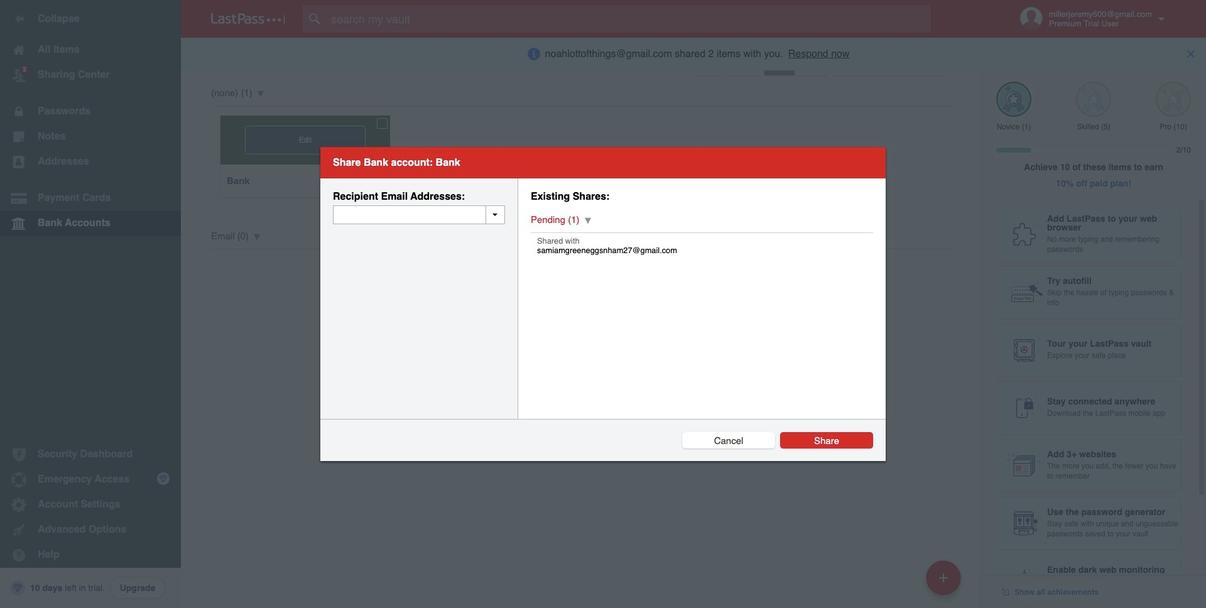 Task type: describe. For each thing, give the bounding box(es) containing it.
main navigation navigation
[[0, 0, 181, 608]]

new item image
[[940, 574, 948, 582]]



Task type: locate. For each thing, give the bounding box(es) containing it.
lastpass image
[[211, 13, 285, 25]]

Search search field
[[303, 5, 956, 33]]

dialog
[[321, 147, 886, 461]]

search my vault text field
[[303, 5, 956, 33]]

None text field
[[333, 206, 505, 224]]

new item navigation
[[922, 557, 969, 608]]

vault options navigation
[[181, 38, 982, 75]]



